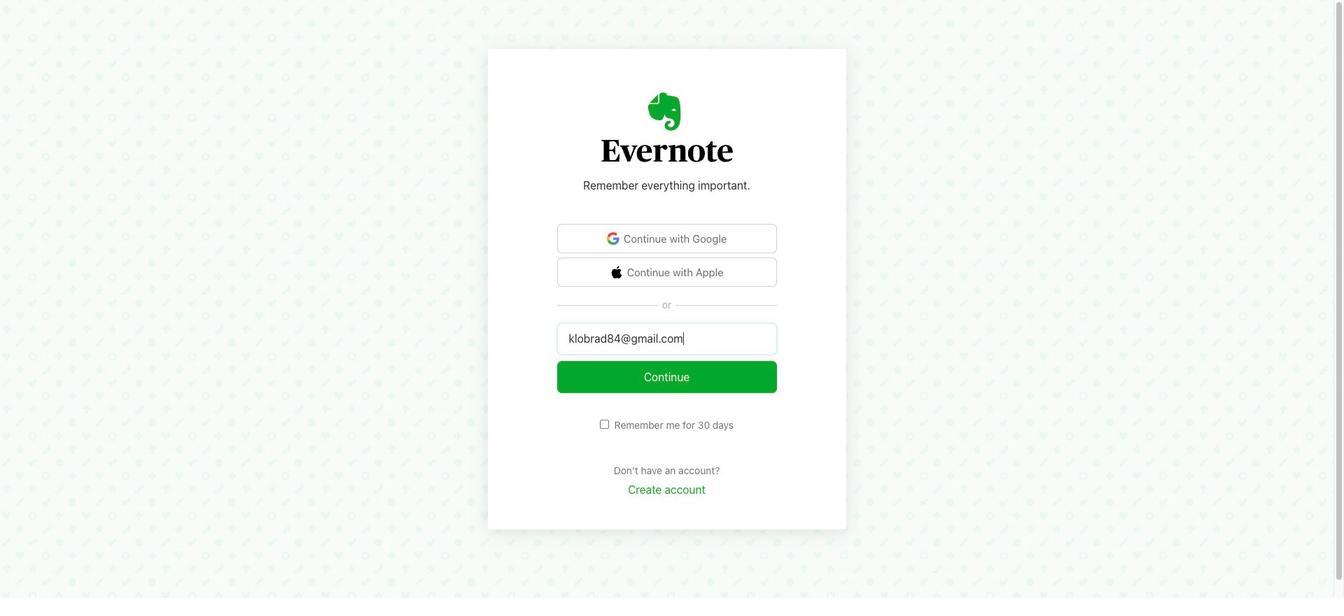Task type: locate. For each thing, give the bounding box(es) containing it.
None submit
[[557, 362, 777, 394]]

None checkbox
[[600, 420, 609, 429]]



Task type: vqa. For each thing, say whether or not it's contained in the screenshot.
'Heading level' Field
no



Task type: describe. For each thing, give the bounding box(es) containing it.
Email address or username text field
[[557, 324, 777, 355]]



